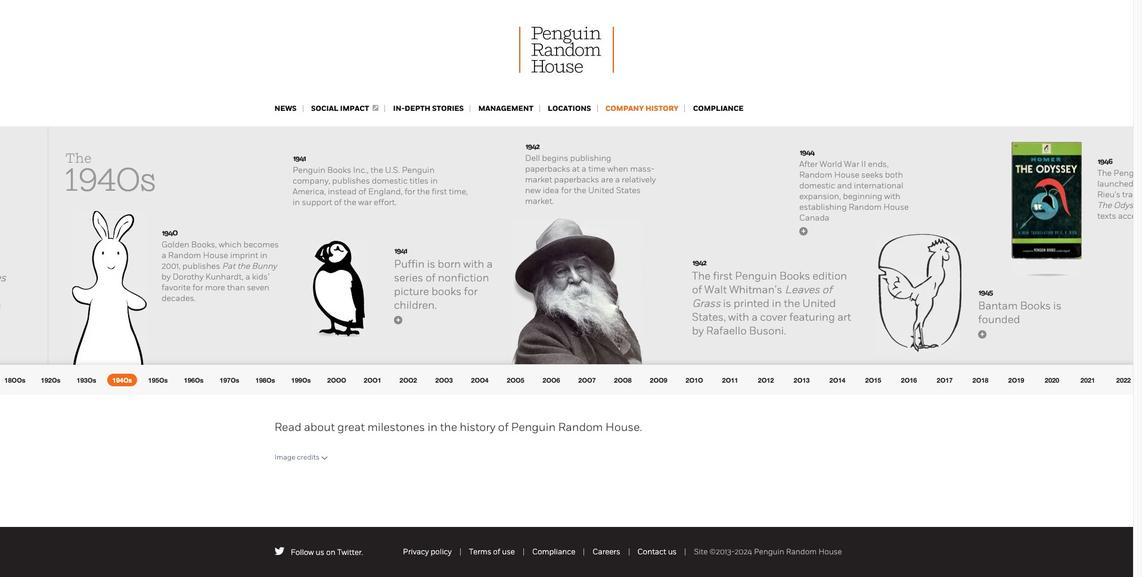 Task type: locate. For each thing, give the bounding box(es) containing it.
books for bantam
[[1021, 299, 1051, 312]]

0 horizontal spatial compliance
[[532, 547, 576, 556]]

+ down canada
[[802, 227, 806, 235]]

in right milestones
[[428, 420, 438, 434]]

1 horizontal spatial 1942
[[693, 258, 707, 268]]

of inside the first penguin books edition of walt whitman's
[[692, 283, 702, 296]]

0 horizontal spatial 1941
[[293, 154, 306, 163]]

golden
[[162, 240, 189, 250]]

begins
[[542, 153, 568, 163]]

2 horizontal spatial +
[[981, 330, 985, 338]]

the down "instead"
[[344, 197, 357, 208]]

seven
[[247, 283, 269, 293]]

1 vertical spatial 194os
[[112, 376, 132, 384]]

with down international
[[885, 191, 901, 202]]

penguin up whitman's
[[735, 270, 777, 283]]

seeks
[[862, 170, 884, 180]]

1 horizontal spatial first
[[713, 270, 733, 283]]

beginning
[[843, 191, 883, 202]]

are
[[601, 175, 614, 185]]

with up nonfiction
[[464, 258, 484, 271]]

for right idea
[[561, 185, 572, 196]]

2o19
[[1009, 376, 1025, 384]]

picture
[[394, 285, 429, 298]]

2001,
[[162, 261, 181, 271]]

the inside 1942 dell begins publishing paperbacks at a time when mass- market paperbacks are a relatively new idea for the united states market.
[[574, 185, 587, 196]]

+ inside 1941 puffin is born with a series of nonfiction picture books for children. +
[[396, 315, 400, 324]]

2oo2
[[400, 376, 417, 384]]

us left on
[[316, 548, 325, 557]]

locations link
[[548, 104, 591, 113]]

the
[[66, 150, 92, 166], [1098, 168, 1112, 178], [1098, 200, 1112, 211], [692, 270, 711, 283]]

books right bantam
[[1021, 299, 1051, 312]]

+ down children.
[[396, 315, 400, 324]]

197os
[[220, 376, 239, 384]]

the down imprint
[[237, 261, 250, 271]]

of down 2oo5
[[498, 420, 509, 434]]

than
[[227, 283, 245, 293]]

a inside is printed in the united states, with a cover featuring art by rafaello busoni.
[[752, 311, 758, 324]]

with up 'rafaello'
[[729, 311, 750, 324]]

1 horizontal spatial by
[[692, 324, 704, 338]]

0 horizontal spatial united
[[588, 185, 615, 196]]

is left born
[[427, 258, 435, 271]]

1 horizontal spatial publishes
[[332, 176, 370, 186]]

1 horizontal spatial compliance
[[693, 104, 744, 113]]

company history
[[606, 104, 679, 113]]

compliance for right 'compliance' link
[[693, 104, 744, 113]]

the down leaves
[[784, 297, 800, 310]]

1942 up dell
[[526, 142, 540, 151]]

0 horizontal spatial is
[[427, 258, 435, 271]]

a right at
[[582, 164, 587, 174]]

a up nonfiction
[[487, 258, 493, 271]]

random
[[800, 170, 833, 180], [849, 202, 882, 212], [168, 250, 201, 261], [558, 420, 603, 434], [787, 547, 817, 556]]

0 vertical spatial books
[[327, 165, 351, 175]]

2 vertical spatial books
[[1021, 299, 1051, 312]]

for down titles
[[405, 187, 415, 197]]

1 vertical spatial with
[[464, 258, 484, 271]]

1 horizontal spatial us
[[668, 547, 677, 556]]

publishes up dorothy
[[183, 261, 220, 271]]

for down nonfiction
[[464, 285, 478, 298]]

paperbacks down at
[[554, 175, 599, 185]]

0 vertical spatial history
[[646, 104, 679, 113]]

image
[[275, 453, 295, 462]]

by down states,
[[692, 324, 704, 338]]

0 horizontal spatial books
[[327, 165, 351, 175]]

the inside pat the bunny by dorothy kunhardt, a kids' favorite for more than seven decades.
[[237, 261, 250, 271]]

a inside 1941 puffin is born with a series of nonfiction picture books for children. +
[[487, 258, 493, 271]]

of left use
[[493, 547, 501, 556]]

1 horizontal spatial +
[[802, 227, 806, 235]]

2 horizontal spatial books
[[1021, 299, 1051, 312]]

books left inc.,
[[327, 165, 351, 175]]

in inside 194o golden books, which becomes a random house imprint in 2001, publishes
[[260, 250, 268, 261]]

books inside 1941 penguin books inc., the u.s. penguin company, publishes domestic titles in america, instead of england, for the first time, in support of the war effort.
[[327, 165, 351, 175]]

1 horizontal spatial united
[[803, 297, 836, 310]]

a inside pat the bunny by dorothy kunhardt, a kids' favorite for more than seven decades.
[[246, 272, 250, 282]]

0 vertical spatial compliance
[[693, 104, 744, 113]]

2o18
[[973, 376, 989, 384]]

history right company
[[646, 104, 679, 113]]

policy
[[431, 547, 452, 556]]

2oo6
[[543, 376, 560, 384]]

site
[[694, 547, 708, 556]]

of up books
[[426, 271, 436, 284]]

194o
[[162, 228, 178, 238]]

0 vertical spatial compliance link
[[693, 104, 744, 113]]

penguin random house image
[[519, 27, 614, 73]]

1946
[[1098, 157, 1113, 166]]

domestic inside 1941 penguin books inc., the u.s. penguin company, publishes domestic titles in america, instead of england, for the first time, in support of the war effort.
[[372, 176, 408, 186]]

1 vertical spatial first
[[713, 270, 733, 283]]

in up bunny
[[260, 250, 268, 261]]

a
[[582, 164, 587, 174], [615, 175, 620, 185], [162, 250, 166, 261], [487, 258, 493, 271], [246, 272, 250, 282], [752, 311, 758, 324]]

penguin inside 1946 the penguin the odysse
[[1114, 168, 1143, 178]]

1942 for 1942
[[693, 258, 707, 268]]

2o14
[[830, 376, 846, 384]]

1942 inside 1942 dell begins publishing paperbacks at a time when mass- market paperbacks are a relatively new idea for the united states market.
[[526, 142, 540, 151]]

and
[[838, 181, 852, 191]]

2oo9
[[650, 376, 668, 384]]

of down edition
[[823, 283, 833, 296]]

of up grass in the bottom of the page
[[692, 283, 702, 296]]

195os
[[148, 376, 168, 384]]

publishes up "instead"
[[332, 176, 370, 186]]

0 horizontal spatial publishes
[[183, 261, 220, 271]]

is right bantam
[[1054, 299, 1062, 312]]

1941 puffin is born with a series of nonfiction picture books for children. +
[[394, 246, 493, 324]]

terms
[[469, 547, 492, 556]]

with inside 1944 after world war ii ends, random house seeks both domestic and international expansion, beginning with establishing random house canada +
[[885, 191, 901, 202]]

1 vertical spatial +
[[396, 315, 400, 324]]

america,
[[293, 187, 326, 197]]

1 horizontal spatial with
[[729, 311, 750, 324]]

1941 up company,
[[293, 154, 306, 163]]

+ down the founded
[[981, 330, 985, 338]]

1941 penguin books inc., the u.s. penguin company, publishes domestic titles in america, instead of england, for the first time, in support of the war effort.
[[293, 154, 468, 208]]

us for contact
[[668, 547, 677, 556]]

domestic
[[372, 176, 408, 186], [800, 181, 836, 191]]

busoni.
[[749, 324, 787, 338]]

1 vertical spatial books
[[780, 270, 811, 283]]

founded
[[979, 313, 1021, 326]]

0 vertical spatial 1942
[[526, 142, 540, 151]]

0 vertical spatial publishes
[[332, 176, 370, 186]]

when
[[608, 164, 629, 174]]

2021
[[1081, 376, 1096, 384]]

publishes inside 1941 penguin books inc., the u.s. penguin company, publishes domestic titles in america, instead of england, for the first time, in support of the war effort.
[[332, 176, 370, 186]]

a left the kids'
[[246, 272, 250, 282]]

the down at
[[574, 185, 587, 196]]

1942 up walt
[[693, 258, 707, 268]]

paperbacks down begins
[[525, 164, 570, 174]]

in
[[431, 176, 438, 186], [293, 197, 300, 208], [260, 250, 268, 261], [772, 297, 782, 310], [428, 420, 438, 434]]

terms of use link
[[469, 547, 515, 556]]

is down walt
[[723, 297, 732, 310]]

history down 2oo4
[[460, 420, 496, 434]]

1945
[[979, 288, 993, 298]]

publishing
[[570, 153, 612, 163]]

random down beginning
[[849, 202, 882, 212]]

domestic down u.s.
[[372, 176, 408, 186]]

by down 2001,
[[162, 272, 171, 282]]

1 vertical spatial 1941
[[395, 246, 407, 256]]

both
[[885, 170, 903, 180]]

world
[[820, 159, 843, 169]]

1 vertical spatial compliance link
[[532, 547, 576, 556]]

first inside 1941 penguin books inc., the u.s. penguin company, publishes domestic titles in america, instead of england, for the first time, in support of the war effort.
[[432, 187, 447, 197]]

first inside the first penguin books edition of walt whitman's
[[713, 270, 733, 283]]

194os
[[65, 161, 156, 199], [112, 376, 132, 384]]

0 vertical spatial with
[[885, 191, 901, 202]]

0 vertical spatial 1941
[[293, 154, 306, 163]]

us right contact
[[668, 547, 677, 556]]

the inside is printed in the united states, with a cover featuring art by rafaello busoni.
[[784, 297, 800, 310]]

1 horizontal spatial is
[[723, 297, 732, 310]]

0 vertical spatial first
[[432, 187, 447, 197]]

first left time,
[[432, 187, 447, 197]]

management
[[479, 104, 534, 113]]

for down dorothy
[[193, 283, 203, 293]]

a down printed
[[752, 311, 758, 324]]

0 horizontal spatial +
[[396, 315, 400, 324]]

1 vertical spatial history
[[460, 420, 496, 434]]

2o16
[[901, 376, 917, 384]]

management link
[[479, 104, 534, 113]]

books inside the 1945 bantam books is founded +
[[1021, 299, 1051, 312]]

1941
[[293, 154, 306, 163], [395, 246, 407, 256]]

penguin up odysse
[[1114, 168, 1143, 178]]

titles
[[410, 176, 429, 186]]

first up walt
[[713, 270, 733, 283]]

bantam
[[979, 299, 1018, 312]]

domestic up expansion,
[[800, 181, 836, 191]]

compliance link
[[693, 104, 744, 113], [532, 547, 576, 556]]

1 horizontal spatial 1941
[[395, 246, 407, 256]]

penguin right "2024"
[[754, 547, 785, 556]]

0 vertical spatial by
[[162, 272, 171, 282]]

random down golden
[[168, 250, 201, 261]]

history
[[646, 104, 679, 113], [460, 420, 496, 434]]

united down are
[[588, 185, 615, 196]]

+
[[802, 227, 806, 235], [396, 315, 400, 324], [981, 330, 985, 338]]

0 horizontal spatial us
[[316, 548, 325, 557]]

0 horizontal spatial by
[[162, 272, 171, 282]]

1941 inside 1941 puffin is born with a series of nonfiction picture books for children. +
[[395, 246, 407, 256]]

1946 the penguin the odysse
[[1098, 157, 1143, 211]]

rafaello
[[707, 324, 747, 338]]

1944 after world war ii ends, random house seeks both domestic and international expansion, beginning with establishing random house canada +
[[800, 148, 909, 235]]

dell
[[525, 153, 540, 163]]

1 vertical spatial by
[[692, 324, 704, 338]]

leaves of grass
[[692, 283, 833, 310]]

0 horizontal spatial 1942
[[526, 142, 540, 151]]

0 vertical spatial united
[[588, 185, 615, 196]]

0 vertical spatial +
[[802, 227, 806, 235]]

the left u.s.
[[371, 165, 383, 175]]

0 horizontal spatial history
[[460, 420, 496, 434]]

house inside 194o golden books, which becomes a random house imprint in 2001, publishes
[[203, 250, 228, 261]]

penguin down 2oo5
[[511, 420, 556, 434]]

2 horizontal spatial with
[[885, 191, 901, 202]]

18oos
[[4, 376, 25, 384]]

0 horizontal spatial compliance link
[[532, 547, 576, 556]]

printed
[[734, 297, 770, 310]]

1941 inside 1941 penguin books inc., the u.s. penguin company, publishes domestic titles in america, instead of england, for the first time, in support of the war effort.
[[293, 154, 306, 163]]

in up "cover"
[[772, 297, 782, 310]]

2 vertical spatial +
[[981, 330, 985, 338]]

in-
[[393, 104, 405, 113]]

1 vertical spatial publishes
[[183, 261, 220, 271]]

united up featuring
[[803, 297, 836, 310]]

1 vertical spatial united
[[803, 297, 836, 310]]

1941 up the puffin
[[395, 246, 407, 256]]

bunny
[[252, 261, 277, 271]]

1 vertical spatial 1942
[[693, 258, 707, 268]]

0 horizontal spatial with
[[464, 258, 484, 271]]

2o17
[[937, 376, 953, 384]]

0 horizontal spatial domestic
[[372, 176, 408, 186]]

books up leaves
[[780, 270, 811, 283]]

credits
[[297, 453, 320, 462]]

in-depth stories
[[393, 104, 464, 113]]

the inside the first penguin books edition of walt whitman's
[[692, 270, 711, 283]]

a up 2001,
[[162, 250, 166, 261]]

children.
[[394, 299, 437, 312]]

united inside is printed in the united states, with a cover featuring art by rafaello busoni.
[[803, 297, 836, 310]]

united inside 1942 dell begins publishing paperbacks at a time when mass- market paperbacks are a relatively new idea for the united states market.
[[588, 185, 615, 196]]

in down america,
[[293, 197, 300, 208]]

support
[[302, 197, 332, 208]]

canada
[[800, 213, 830, 223]]

market
[[525, 175, 552, 185]]

0 horizontal spatial first
[[432, 187, 447, 197]]

is inside the 1945 bantam books is founded +
[[1054, 299, 1062, 312]]

ends,
[[868, 159, 889, 169]]

2 horizontal spatial is
[[1054, 299, 1062, 312]]

twitter.
[[337, 548, 363, 557]]

2 vertical spatial with
[[729, 311, 750, 324]]

nonfiction
[[438, 271, 489, 284]]

1941 for puffin
[[395, 246, 407, 256]]

a inside 194o golden books, which becomes a random house imprint in 2001, publishes
[[162, 250, 166, 261]]

paperbacks
[[525, 164, 570, 174], [554, 175, 599, 185]]

1 horizontal spatial domestic
[[800, 181, 836, 191]]

1 horizontal spatial books
[[780, 270, 811, 283]]

dorothy
[[173, 272, 204, 282]]

1 vertical spatial compliance
[[532, 547, 576, 556]]



Task type: describe. For each thing, give the bounding box(es) containing it.
effort.
[[374, 197, 397, 208]]

books
[[432, 285, 462, 298]]

penguin up titles
[[402, 165, 435, 175]]

2oo5
[[507, 376, 525, 384]]

198os
[[256, 376, 275, 384]]

2o13
[[794, 376, 810, 384]]

kids'
[[252, 272, 270, 282]]

1945 bantam books is founded +
[[979, 288, 1062, 338]]

about
[[304, 420, 335, 434]]

follow
[[291, 548, 314, 557]]

of down "instead"
[[334, 197, 342, 208]]

born
[[438, 258, 461, 271]]

whitman's
[[730, 283, 783, 296]]

compliance for the bottommost 'compliance' link
[[532, 547, 576, 556]]

in-depth stories link
[[393, 104, 464, 113]]

mass-
[[630, 164, 655, 174]]

edition
[[813, 270, 848, 283]]

odysse
[[1114, 200, 1143, 211]]

random down after
[[800, 170, 833, 180]]

privacy
[[403, 547, 429, 556]]

is inside 1941 puffin is born with a series of nonfiction picture books for children. +
[[427, 258, 435, 271]]

states
[[616, 185, 641, 196]]

of up war
[[359, 187, 366, 197]]

books for penguin
[[327, 165, 351, 175]]

is inside is printed in the united states, with a cover featuring art by rafaello busoni.
[[723, 297, 732, 310]]

by inside is printed in the united states, with a cover featuring art by rafaello busoni.
[[692, 324, 704, 338]]

is printed in the united states, with a cover featuring art by rafaello busoni.
[[692, 297, 852, 338]]

news link
[[275, 104, 297, 113]]

company history link
[[606, 104, 679, 113]]

impact
[[340, 104, 369, 113]]

contact
[[638, 547, 667, 556]]

domestic inside 1944 after world war ii ends, random house seeks both domestic and international expansion, beginning with establishing random house canada +
[[800, 181, 836, 191]]

2oo4
[[471, 376, 489, 384]]

for inside 1941 penguin books inc., the u.s. penguin company, publishes domestic titles in america, instead of england, for the first time, in support of the war effort.
[[405, 187, 415, 197]]

follow us on twitter.
[[291, 548, 363, 557]]

image credits link
[[275, 453, 328, 462]]

company,
[[293, 176, 330, 186]]

publishes inside 194o golden books, which becomes a random house imprint in 2001, publishes
[[183, 261, 220, 271]]

pat the bunny by dorothy kunhardt, a kids' favorite for more than seven decades.
[[162, 261, 277, 304]]

puffin
[[394, 258, 425, 271]]

featuring
[[790, 311, 835, 324]]

privacy policy link
[[403, 547, 452, 556]]

0 vertical spatial paperbacks
[[525, 164, 570, 174]]

2022
[[1117, 376, 1131, 384]]

for inside 1942 dell begins publishing paperbacks at a time when mass- market paperbacks are a relatively new idea for the united states market.
[[561, 185, 572, 196]]

2oo8
[[614, 376, 632, 384]]

1 horizontal spatial history
[[646, 104, 679, 113]]

the down titles
[[417, 187, 430, 197]]

image credits
[[275, 453, 320, 462]]

great
[[338, 420, 365, 434]]

milestones
[[368, 420, 425, 434]]

penguin up company,
[[293, 165, 326, 175]]

after
[[800, 159, 818, 169]]

series
[[394, 271, 423, 284]]

1942 dell begins publishing paperbacks at a time when mass- market paperbacks are a relatively new idea for the united states market.
[[525, 142, 656, 206]]

2020
[[1045, 376, 1060, 384]]

1942 for 1942 dell begins publishing paperbacks at a time when mass- market paperbacks are a relatively new idea for the united states market.
[[526, 142, 540, 151]]

for inside 1941 puffin is born with a series of nonfiction picture books for children. +
[[464, 285, 478, 298]]

2o1o
[[686, 376, 704, 384]]

1941 for penguin
[[293, 154, 306, 163]]

random inside 194o golden books, which becomes a random house imprint in 2001, publishes
[[168, 250, 201, 261]]

in right titles
[[431, 176, 438, 186]]

the first penguin books edition of walt whitman's
[[692, 270, 848, 296]]

+ inside the 1945 bantam books is founded +
[[981, 330, 985, 338]]

2o15
[[866, 376, 882, 384]]

of inside leaves of grass
[[823, 283, 833, 296]]

193os
[[77, 376, 96, 384]]

199os
[[291, 376, 311, 384]]

time,
[[449, 187, 468, 197]]

contact us
[[638, 547, 677, 556]]

of inside 1941 puffin is born with a series of nonfiction picture books for children. +
[[426, 271, 436, 284]]

1 vertical spatial paperbacks
[[554, 175, 599, 185]]

company
[[606, 104, 644, 113]]

privacy policy
[[403, 547, 452, 556]]

1 horizontal spatial compliance link
[[693, 104, 744, 113]]

196os
[[184, 376, 204, 384]]

decades.
[[162, 293, 196, 304]]

+ inside 1944 after world war ii ends, random house seeks both domestic and international expansion, beginning with establishing random house canada +
[[802, 227, 806, 235]]

for inside pat the bunny by dorothy kunhardt, a kids' favorite for more than seven decades.
[[193, 283, 203, 293]]

the down 2oo3
[[440, 420, 457, 434]]

194o golden books, which becomes a random house imprint in 2001, publishes
[[162, 228, 279, 271]]

social impact link
[[311, 104, 379, 113]]

pat
[[222, 261, 235, 271]]

random right "2024"
[[787, 547, 817, 556]]

international
[[854, 181, 904, 191]]

art
[[838, 311, 852, 324]]

more
[[205, 283, 225, 293]]

©2013-
[[710, 547, 735, 556]]

time
[[589, 164, 606, 174]]

with inside 1941 puffin is born with a series of nonfiction picture books for children. +
[[464, 258, 484, 271]]

imprint
[[230, 250, 258, 261]]

social
[[311, 104, 339, 113]]

a right are
[[615, 175, 620, 185]]

becomes
[[244, 240, 279, 250]]

on
[[326, 548, 336, 557]]

penguin inside the first penguin books edition of walt whitman's
[[735, 270, 777, 283]]

depth
[[405, 104, 431, 113]]

read about great milestones in the history of penguin random house.
[[275, 420, 642, 434]]

inc.,
[[353, 165, 369, 175]]

the inside the 194os
[[66, 150, 92, 166]]

in inside is printed in the united states, with a cover featuring art by rafaello busoni.
[[772, 297, 782, 310]]

by inside pat the bunny by dorothy kunhardt, a kids' favorite for more than seven decades.
[[162, 272, 171, 282]]

us for follow
[[316, 548, 325, 557]]

contact us link
[[638, 547, 677, 556]]

social impact
[[311, 104, 369, 113]]

random left 'house.'
[[558, 420, 603, 434]]

cover
[[760, 311, 787, 324]]

2oo7
[[579, 376, 596, 384]]

2oo1
[[364, 376, 381, 384]]

house.
[[606, 420, 642, 434]]

0 vertical spatial 194os
[[65, 161, 156, 199]]

kunhardt,
[[206, 272, 244, 282]]

establishing
[[800, 202, 847, 212]]

with inside is printed in the united states, with a cover featuring art by rafaello busoni.
[[729, 311, 750, 324]]

books inside the first penguin books edition of walt whitman's
[[780, 270, 811, 283]]

read
[[275, 420, 302, 434]]

2o12
[[758, 376, 774, 384]]

stories
[[432, 104, 464, 113]]

use
[[502, 547, 515, 556]]

relatively
[[622, 175, 656, 185]]



Task type: vqa. For each thing, say whether or not it's contained in the screenshot.
Leaves of Grass
yes



